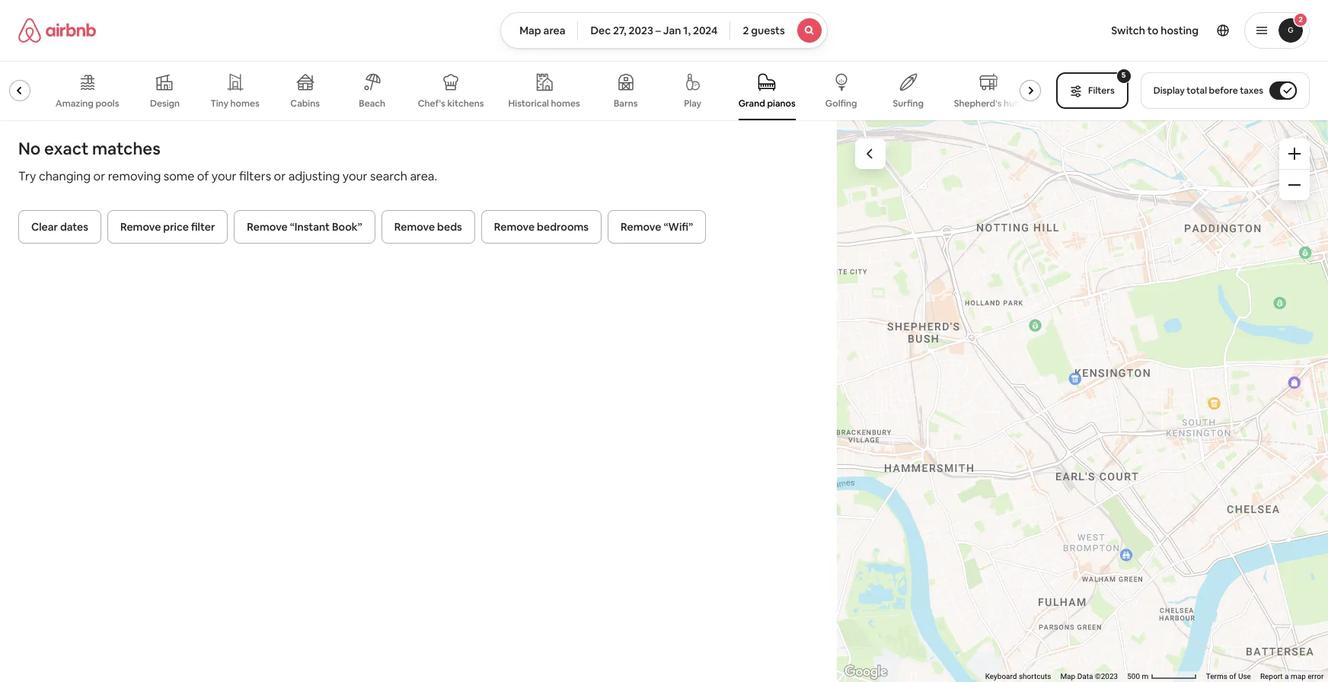 Task type: locate. For each thing, give the bounding box(es) containing it.
0 horizontal spatial homes
[[230, 98, 260, 110]]

2 remove from the left
[[247, 220, 288, 234]]

error
[[1308, 673, 1324, 681]]

2
[[1299, 14, 1303, 24], [743, 24, 749, 37]]

2 inside 2 guests button
[[743, 24, 749, 37]]

or
[[93, 168, 105, 184], [274, 168, 286, 184]]

map
[[520, 24, 541, 37], [1061, 673, 1076, 681]]

switch
[[1112, 24, 1146, 37]]

profile element
[[846, 0, 1310, 61]]

area
[[544, 24, 566, 37]]

zoom out image
[[1289, 179, 1301, 191]]

no
[[18, 138, 41, 159]]

zoom in image
[[1289, 148, 1301, 160]]

1 vertical spatial map
[[1061, 673, 1076, 681]]

0 horizontal spatial your
[[212, 168, 237, 184]]

some
[[164, 168, 195, 184]]

group containing historical homes
[[0, 61, 1048, 120]]

map left data
[[1061, 673, 1076, 681]]

or right 'filters'
[[274, 168, 286, 184]]

homes for historical homes
[[551, 97, 580, 110]]

remove bedrooms link
[[481, 210, 602, 244]]

grand pianos
[[739, 98, 796, 110]]

3 remove from the left
[[394, 220, 435, 234]]

of left use
[[1230, 673, 1237, 681]]

remove
[[120, 220, 161, 234], [247, 220, 288, 234], [394, 220, 435, 234], [494, 220, 535, 234], [621, 220, 662, 234]]

map data ©2023
[[1061, 673, 1118, 681]]

0 horizontal spatial map
[[520, 24, 541, 37]]

None search field
[[501, 12, 828, 49]]

0 vertical spatial map
[[520, 24, 541, 37]]

hosting
[[1161, 24, 1199, 37]]

2 button
[[1245, 12, 1310, 49]]

1 horizontal spatial your
[[343, 168, 368, 184]]

27,
[[613, 24, 627, 37]]

google image
[[841, 663, 891, 683]]

homes right historical
[[551, 97, 580, 110]]

2 inside 2 dropdown button
[[1299, 14, 1303, 24]]

price
[[163, 220, 189, 234]]

0 horizontal spatial 2
[[743, 24, 749, 37]]

dec 27, 2023 – jan 1, 2024
[[591, 24, 718, 37]]

adjusting
[[288, 168, 340, 184]]

1 horizontal spatial map
[[1061, 673, 1076, 681]]

remove left beds
[[394, 220, 435, 234]]

amazing pools
[[55, 98, 119, 110]]

golfing
[[826, 98, 858, 110]]

remove "instant book"
[[247, 220, 362, 234]]

homes right tiny
[[230, 98, 260, 110]]

map left area
[[520, 24, 541, 37]]

remove left price
[[120, 220, 161, 234]]

total
[[1187, 85, 1208, 97]]

filters
[[239, 168, 271, 184]]

1 horizontal spatial 2
[[1299, 14, 1303, 24]]

4 remove from the left
[[494, 220, 535, 234]]

remove left "instant
[[247, 220, 288, 234]]

remove "wifi"
[[621, 220, 693, 234]]

remove inside "link"
[[494, 220, 535, 234]]

dec
[[591, 24, 611, 37]]

map area button
[[501, 12, 579, 49]]

try
[[18, 168, 36, 184]]

map for map area
[[520, 24, 541, 37]]

taxes
[[1240, 85, 1264, 97]]

or down no exact matches
[[93, 168, 105, 184]]

1 vertical spatial of
[[1230, 673, 1237, 681]]

of right some
[[197, 168, 209, 184]]

remove "instant book" link
[[234, 210, 375, 244]]

of
[[197, 168, 209, 184], [1230, 673, 1237, 681]]

group
[[0, 61, 1048, 120]]

remove for remove bedrooms
[[494, 220, 535, 234]]

amazing
[[55, 98, 94, 110]]

1 horizontal spatial homes
[[551, 97, 580, 110]]

remove left "wifi"
[[621, 220, 662, 234]]

dec 27, 2023 – jan 1, 2024 button
[[578, 12, 731, 49]]

display total before taxes button
[[1141, 72, 1310, 109]]

tiny
[[211, 98, 229, 110]]

cabins
[[290, 98, 320, 110]]

500 m
[[1127, 673, 1151, 681]]

switch to hosting link
[[1103, 14, 1208, 46]]

exact
[[44, 138, 89, 159]]

your left 'filters'
[[212, 168, 237, 184]]

0 vertical spatial of
[[197, 168, 209, 184]]

5 remove from the left
[[621, 220, 662, 234]]

clear dates
[[31, 220, 88, 234]]

remove for remove price filter
[[120, 220, 161, 234]]

use
[[1239, 673, 1251, 681]]

1 horizontal spatial or
[[274, 168, 286, 184]]

homes
[[551, 97, 580, 110], [230, 98, 260, 110]]

keyboard shortcuts button
[[985, 672, 1051, 683]]

1 horizontal spatial of
[[1230, 673, 1237, 681]]

1 remove from the left
[[120, 220, 161, 234]]

grand
[[739, 98, 766, 110]]

1,
[[684, 24, 691, 37]]

0 horizontal spatial of
[[197, 168, 209, 184]]

remove bedrooms
[[494, 220, 589, 234]]

your left search
[[343, 168, 368, 184]]

report
[[1261, 673, 1283, 681]]

to
[[1148, 24, 1159, 37]]

2 for 2 guests
[[743, 24, 749, 37]]

terms
[[1206, 673, 1228, 681]]

remove for remove "wifi"
[[621, 220, 662, 234]]

1 or from the left
[[93, 168, 105, 184]]

map area
[[520, 24, 566, 37]]

matches
[[92, 138, 161, 159]]

changing
[[39, 168, 91, 184]]

a
[[1285, 673, 1289, 681]]

shepherd's
[[954, 97, 1002, 110]]

0 horizontal spatial or
[[93, 168, 105, 184]]

no exact matches
[[18, 138, 161, 159]]

remove left bedrooms
[[494, 220, 535, 234]]

pools
[[96, 98, 119, 110]]

remove for remove beds
[[394, 220, 435, 234]]

map inside button
[[520, 24, 541, 37]]

kitchens
[[447, 98, 484, 110]]

"wifi"
[[664, 220, 693, 234]]

your
[[212, 168, 237, 184], [343, 168, 368, 184]]

dates
[[60, 220, 88, 234]]

2 for 2
[[1299, 14, 1303, 24]]



Task type: describe. For each thing, give the bounding box(es) containing it.
beds
[[437, 220, 462, 234]]

terms of use
[[1206, 673, 1251, 681]]

–
[[656, 24, 661, 37]]

filters
[[1089, 85, 1115, 97]]

5
[[1122, 70, 1126, 80]]

filter
[[191, 220, 215, 234]]

removing
[[108, 168, 161, 184]]

pianos
[[768, 98, 796, 110]]

shepherd's huts
[[954, 97, 1023, 110]]

design
[[150, 98, 180, 110]]

none search field containing map area
[[501, 12, 828, 49]]

huts
[[1004, 97, 1023, 110]]

remove "wifi" link
[[608, 210, 706, 244]]

homes for tiny homes
[[230, 98, 260, 110]]

2024
[[693, 24, 718, 37]]

search
[[370, 168, 408, 184]]

barns
[[614, 98, 638, 110]]

beach
[[359, 98, 386, 110]]

keyboard shortcuts
[[985, 673, 1051, 681]]

display total before taxes
[[1154, 85, 1264, 97]]

clear
[[31, 220, 58, 234]]

bedrooms
[[537, 220, 589, 234]]

filters button
[[1057, 72, 1129, 109]]

"instant
[[290, 220, 330, 234]]

play
[[684, 98, 702, 110]]

remove beds link
[[382, 210, 475, 244]]

500
[[1127, 673, 1140, 681]]

chef's
[[418, 98, 446, 110]]

terms of use link
[[1206, 673, 1251, 681]]

2 your from the left
[[343, 168, 368, 184]]

remove price filter
[[120, 220, 215, 234]]

before
[[1210, 85, 1238, 97]]

chef's kitchens
[[418, 98, 484, 110]]

google map
showing 0 stays. region
[[837, 120, 1329, 683]]

area.
[[410, 168, 437, 184]]

report a map error link
[[1261, 673, 1324, 681]]

500 m button
[[1123, 672, 1202, 683]]

clear dates link
[[18, 210, 101, 244]]

book"
[[332, 220, 362, 234]]

2 guests
[[743, 24, 785, 37]]

tiny homes
[[211, 98, 260, 110]]

try changing or removing some of your filters or adjusting your search area.
[[18, 168, 437, 184]]

guests
[[751, 24, 785, 37]]

report a map error
[[1261, 673, 1324, 681]]

2 guests button
[[730, 12, 828, 49]]

historical
[[509, 97, 549, 110]]

remove for remove "instant book"
[[247, 220, 288, 234]]

keyboard
[[985, 673, 1017, 681]]

1 your from the left
[[212, 168, 237, 184]]

m
[[1142, 673, 1149, 681]]

surfing
[[893, 98, 924, 110]]

©2023
[[1095, 673, 1118, 681]]

remove price filter link
[[107, 210, 228, 244]]

display
[[1154, 85, 1185, 97]]

switch to hosting
[[1112, 24, 1199, 37]]

data
[[1078, 673, 1093, 681]]

map for map data ©2023
[[1061, 673, 1076, 681]]

2023
[[629, 24, 654, 37]]

jan
[[663, 24, 681, 37]]

remove beds
[[394, 220, 462, 234]]

farms
[[0, 98, 23, 110]]

historical homes
[[509, 97, 580, 110]]

shortcuts
[[1019, 673, 1051, 681]]

2 or from the left
[[274, 168, 286, 184]]



Task type: vqa. For each thing, say whether or not it's contained in the screenshot.
January
no



